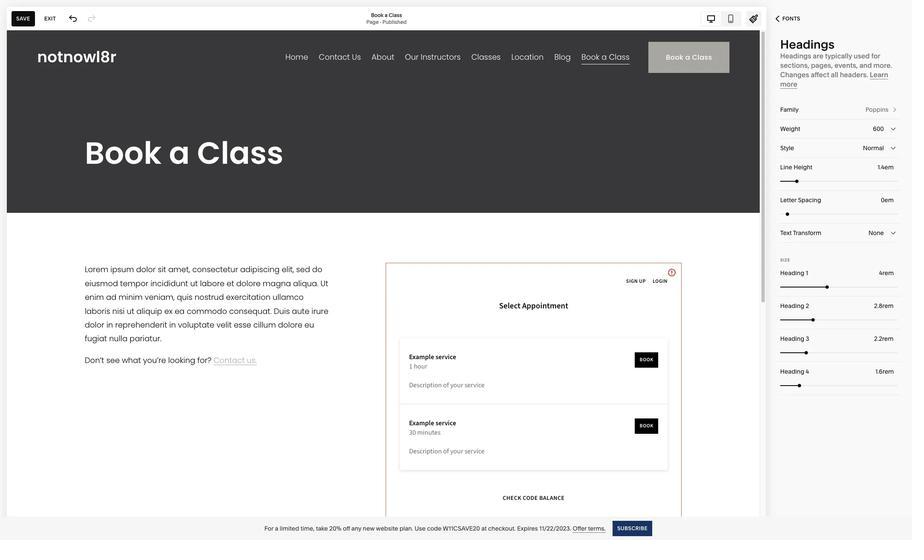 Task type: describe. For each thing, give the bounding box(es) containing it.
Heading 1 range field
[[781, 278, 899, 296]]

for a limited time, take 20% off any new website plan. use code w11csave20 at checkout. expires 11/22/2023. offer terms.
[[265, 525, 606, 533]]

limited
[[280, 525, 299, 533]]

1
[[806, 269, 809, 277]]

Line Height text field
[[878, 163, 896, 172]]

terms.
[[588, 525, 606, 533]]

any
[[352, 525, 362, 533]]

use
[[415, 525, 426, 533]]

poppins
[[866, 106, 889, 114]]

affect
[[811, 70, 830, 79]]

learn more link
[[781, 70, 889, 89]]

take
[[316, 525, 328, 533]]

line height
[[781, 164, 813, 171]]

code
[[427, 525, 442, 533]]

a for book
[[385, 12, 388, 18]]

fonts button
[[767, 9, 810, 28]]

typically
[[826, 52, 853, 60]]

offer
[[573, 525, 587, 533]]

size
[[781, 258, 791, 263]]

more
[[781, 80, 798, 88]]

headings are typically used for sections, pages, events, and more. changes affect all headers.
[[781, 52, 893, 79]]

spacing
[[799, 196, 822, 204]]

save
[[16, 15, 30, 22]]

a for for
[[275, 525, 279, 533]]

plan.
[[400, 525, 414, 533]]

letter
[[781, 196, 797, 204]]

3
[[806, 335, 810, 343]]

all
[[832, 70, 839, 79]]

normal
[[864, 144, 885, 152]]

headings for headings are typically used for sections, pages, events, and more. changes affect all headers.
[[781, 52, 812, 60]]

save button
[[12, 11, 35, 26]]

Heading 2 range field
[[781, 311, 899, 329]]

2
[[806, 302, 810, 310]]

class
[[389, 12, 402, 18]]

height
[[794, 164, 813, 171]]

learn more
[[781, 70, 889, 88]]

letter spacing
[[781, 196, 822, 204]]

heading for heading 2
[[781, 302, 805, 310]]

Line Height range field
[[781, 172, 899, 191]]

expires
[[517, 525, 538, 533]]

for
[[265, 525, 274, 533]]

at
[[482, 525, 487, 533]]

book
[[371, 12, 384, 18]]

time,
[[301, 525, 315, 533]]

headings for headings
[[781, 37, 835, 52]]

·
[[380, 19, 381, 25]]

none
[[869, 229, 885, 237]]

11/22/2023.
[[540, 525, 572, 533]]

20%
[[330, 525, 342, 533]]

heading 3
[[781, 335, 810, 343]]

heading 4
[[781, 368, 810, 376]]

offer terms. link
[[573, 525, 606, 533]]

text
[[781, 229, 792, 237]]



Task type: locate. For each thing, give the bounding box(es) containing it.
2 headings from the top
[[781, 52, 812, 60]]

heading left the 4
[[781, 368, 805, 376]]

headings inside 'headings are typically used for sections, pages, events, and more. changes affect all headers.'
[[781, 52, 812, 60]]

transform
[[794, 229, 822, 237]]

learn
[[870, 70, 889, 79]]

exit
[[44, 15, 56, 22]]

subscribe button
[[613, 521, 653, 536]]

and
[[860, 61, 873, 70]]

1 horizontal spatial a
[[385, 12, 388, 18]]

4
[[806, 368, 810, 376]]

heading for heading 3
[[781, 335, 805, 343]]

1 vertical spatial a
[[275, 525, 279, 533]]

1 headings from the top
[[781, 37, 835, 52]]

book a class page · published
[[367, 12, 407, 25]]

subscribe
[[618, 525, 648, 532]]

new
[[363, 525, 375, 533]]

600
[[874, 125, 885, 133]]

Letter Spacing text field
[[882, 196, 896, 205]]

heading left 2
[[781, 302, 805, 310]]

weight
[[781, 125, 801, 133]]

text transform
[[781, 229, 822, 237]]

off
[[343, 525, 350, 533]]

Heading 3 range field
[[781, 343, 899, 362]]

family
[[781, 106, 799, 114]]

published
[[383, 19, 407, 25]]

pages,
[[812, 61, 834, 70]]

heading left 1
[[781, 269, 805, 277]]

heading 1
[[781, 269, 809, 277]]

w11csave20
[[443, 525, 480, 533]]

0 vertical spatial a
[[385, 12, 388, 18]]

sections,
[[781, 61, 810, 70]]

heading 2
[[781, 302, 810, 310]]

heading for heading 1
[[781, 269, 805, 277]]

2 heading from the top
[[781, 302, 805, 310]]

tab list
[[702, 12, 741, 25]]

1 heading from the top
[[781, 269, 805, 277]]

a right for
[[275, 525, 279, 533]]

Letter Spacing range field
[[781, 205, 899, 223]]

a
[[385, 12, 388, 18], [275, 525, 279, 533]]

headings
[[781, 37, 835, 52], [781, 52, 812, 60]]

Heading 1 text field
[[880, 269, 896, 278]]

used
[[854, 52, 870, 60]]

style
[[781, 144, 795, 152]]

None field
[[781, 120, 899, 138], [781, 139, 899, 158], [781, 224, 899, 242], [781, 120, 899, 138], [781, 139, 899, 158], [781, 224, 899, 242]]

a inside 'book a class page · published'
[[385, 12, 388, 18]]

heading for heading 4
[[781, 368, 805, 376]]

a right book
[[385, 12, 388, 18]]

page
[[367, 19, 379, 25]]

line
[[781, 164, 793, 171]]

Heading 4 text field
[[876, 367, 896, 377]]

events,
[[835, 61, 859, 70]]

Heading 4 range field
[[781, 376, 899, 395]]

0 horizontal spatial a
[[275, 525, 279, 533]]

4 heading from the top
[[781, 368, 805, 376]]

Heading 3 text field
[[875, 334, 896, 344]]

fonts
[[783, 15, 801, 22]]

changes
[[781, 70, 810, 79]]

headers.
[[841, 70, 869, 79]]

checkout.
[[489, 525, 516, 533]]

3 heading from the top
[[781, 335, 805, 343]]

Heading 2 text field
[[875, 301, 896, 311]]

exit button
[[40, 11, 61, 26]]

website
[[376, 525, 398, 533]]

for
[[872, 52, 881, 60]]

heading left 3
[[781, 335, 805, 343]]

more.
[[874, 61, 893, 70]]

are
[[814, 52, 824, 60]]

heading
[[781, 269, 805, 277], [781, 302, 805, 310], [781, 335, 805, 343], [781, 368, 805, 376]]



Task type: vqa. For each thing, say whether or not it's contained in the screenshot.
7.1
no



